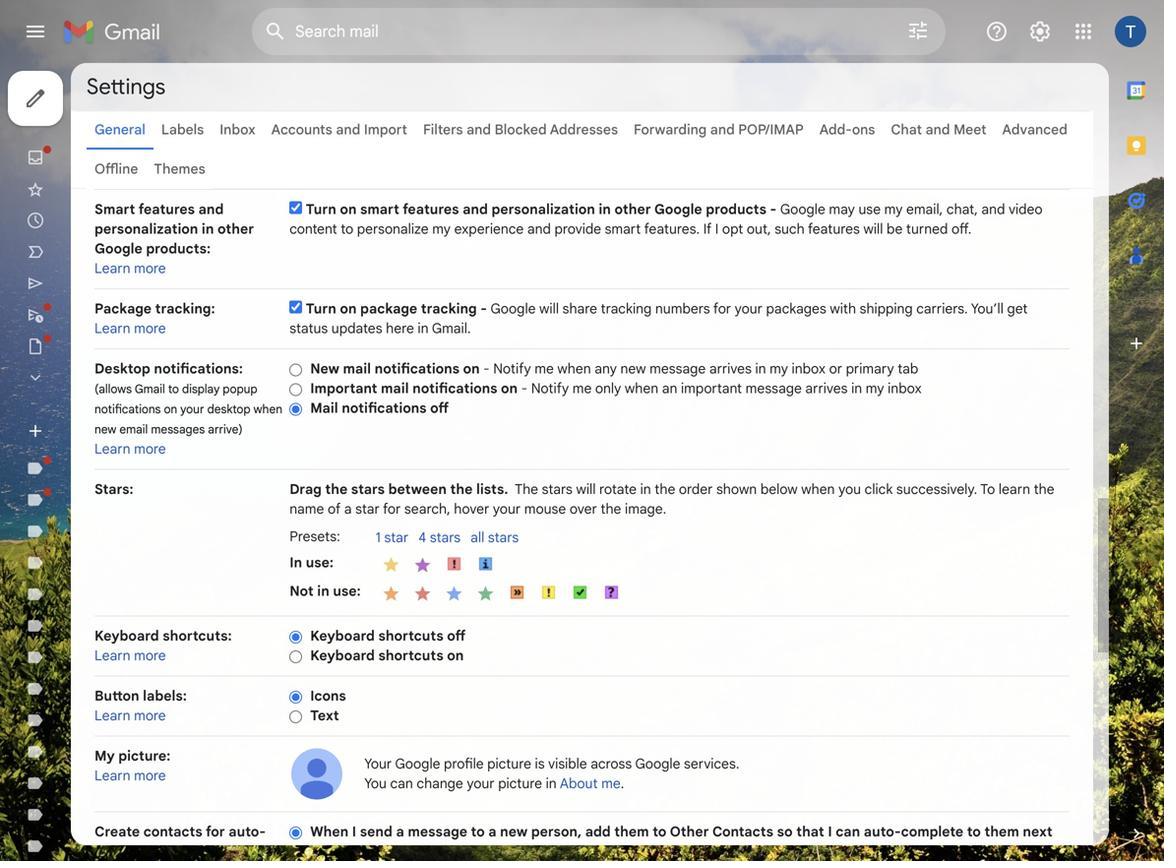 Task type: describe. For each thing, give the bounding box(es) containing it.
to down profile at the bottom left
[[471, 817, 485, 835]]

you
[[839, 475, 861, 492]]

learn
[[999, 475, 1031, 492]]

primary
[[846, 354, 894, 372]]

advanced link
[[1003, 121, 1068, 138]]

more inside "desktop notifications: (allows gmail to display popup notifications on your desktop when new email messages arrive) learn more"
[[134, 435, 166, 452]]

notifications:
[[154, 354, 243, 372]]

be
[[887, 215, 903, 232]]

presets:
[[290, 522, 340, 539]]

more for picture:
[[134, 761, 166, 779]]

tracking:
[[155, 294, 215, 312]]

a inside the stars will rotate in the order shown below when you click successively. to learn the name of a star for search, hover your mouse over the image.
[[344, 495, 352, 512]]

drag the stars between the lists.
[[290, 475, 508, 492]]

new inside "desktop notifications: (allows gmail to display popup notifications on your desktop when new email messages arrive) learn more"
[[94, 416, 116, 431]]

google inside smart features and personalization in other google products: learn more
[[94, 234, 142, 251]]

text
[[310, 701, 339, 719]]

chat and meet
[[891, 121, 987, 138]]

drag
[[290, 475, 322, 492]]

Important mail notifications on radio
[[290, 376, 302, 391]]

tracking for share
[[601, 294, 652, 312]]

me inside your google profile picture is visible across google services. you can change your picture in about me .
[[602, 769, 621, 786]]

Search mail text field
[[295, 22, 851, 41]]

offline link
[[94, 160, 138, 178]]

and right filters
[[467, 121, 491, 138]]

popup
[[223, 376, 258, 391]]

add-ons link
[[820, 121, 875, 138]]

so
[[777, 817, 793, 835]]

name
[[290, 495, 324, 512]]

0 vertical spatial message
[[650, 354, 706, 372]]

turned
[[906, 215, 948, 232]]

get
[[1007, 294, 1028, 312]]

google inside google may use my email, chat, and video content to personalize my experience and provide smart features. if i opt out, such features will be turned off.
[[780, 195, 826, 212]]

image.
[[625, 495, 667, 512]]

add-
[[820, 121, 852, 138]]

with
[[830, 294, 856, 312]]

the right learn
[[1034, 475, 1055, 492]]

status
[[290, 314, 328, 331]]

and up experience
[[463, 195, 488, 212]]

smart features and personalization in other google products: learn more
[[94, 195, 254, 271]]

Keyboard shortcuts on radio
[[290, 644, 302, 658]]

Mail notifications off radio
[[290, 396, 302, 411]]

your inside the stars will rotate in the order shown below when you click successively. to learn the name of a star for search, hover your mouse over the image.
[[493, 495, 521, 512]]

notify for notify me when any new message arrives in my inbox or primary tab
[[493, 354, 531, 372]]

1 horizontal spatial features
[[403, 195, 459, 212]]

email
[[119, 416, 148, 431]]

1 star link
[[376, 523, 418, 542]]

other inside smart features and personalization in other google products: learn more
[[218, 215, 254, 232]]

filters
[[423, 121, 463, 138]]

to right complete
[[967, 817, 981, 835]]

mail
[[310, 394, 338, 411]]

packages
[[766, 294, 827, 312]]

(allows
[[94, 376, 132, 391]]

mail notifications off
[[310, 394, 449, 411]]

0 vertical spatial personalization
[[492, 195, 595, 212]]

my
[[94, 742, 115, 759]]

across
[[591, 750, 632, 767]]

learn more link for smart
[[94, 254, 166, 271]]

the
[[515, 475, 538, 492]]

important
[[310, 374, 377, 391]]

google up the change
[[395, 750, 440, 767]]

google inside google will share tracking numbers for your packages with shipping carriers. you'll get status updates here in gmail.
[[491, 294, 536, 312]]

email,
[[907, 195, 943, 212]]

- for important mail notifications on - notify me only when an important message arrives in my inbox
[[521, 374, 528, 391]]

off for mail notifications off
[[430, 394, 449, 411]]

important mail notifications on - notify me only when an important message arrives in my inbox
[[310, 374, 922, 391]]

notifications down gmail.
[[413, 374, 498, 391]]

general link
[[94, 121, 146, 138]]

my left experience
[[432, 215, 451, 232]]

forwarding and pop/imap link
[[634, 121, 804, 138]]

my down primary
[[866, 374, 884, 391]]

add-ons
[[820, 121, 875, 138]]

accounts and import
[[271, 121, 407, 138]]

accounts and import link
[[271, 121, 407, 138]]

google will share tracking numbers for your packages with shipping carriers. you'll get status updates here in gmail.
[[290, 294, 1028, 331]]

can inside your google profile picture is visible across google services. you can change your picture in about me .
[[390, 769, 413, 786]]

such
[[775, 215, 805, 232]]

your google profile picture is visible across google services. you can change your picture in about me .
[[364, 750, 740, 786]]

2 them from the left
[[985, 817, 1020, 835]]

when inside the stars will rotate in the order shown below when you click successively. to learn the name of a star for search, hover your mouse over the image.
[[801, 475, 835, 492]]

stars up 1 at the bottom left of the page
[[351, 475, 385, 492]]

ons
[[852, 121, 875, 138]]

successively.
[[897, 475, 978, 492]]

will inside the stars will rotate in the order shown below when you click successively. to learn the name of a star for search, hover your mouse over the image.
[[576, 475, 596, 492]]

New mail notifications on radio
[[290, 357, 302, 371]]

can inside when i send a message to a new person, add them to other contacts so that i can auto-complete to them next time
[[836, 817, 860, 835]]

0 vertical spatial picture
[[487, 750, 531, 767]]

notify for notify me only when an important message arrives in my inbox
[[531, 374, 569, 391]]

personalization inside smart features and personalization in other google products: learn more
[[94, 215, 198, 232]]

turn for turn on package tracking -
[[306, 294, 336, 312]]

numbers
[[655, 294, 710, 312]]

in inside google will share tracking numbers for your packages with shipping carriers. you'll get status updates here in gmail.
[[418, 314, 429, 331]]

video
[[1009, 195, 1043, 212]]

0 horizontal spatial inbox
[[792, 354, 826, 372]]

1 vertical spatial use:
[[333, 577, 361, 594]]

main menu image
[[24, 20, 47, 43]]

2 horizontal spatial new
[[621, 354, 646, 372]]

- for new mail notifications on - notify me when any new message arrives in my inbox or primary tab
[[483, 354, 490, 372]]

order
[[679, 475, 713, 492]]

google may use my email, chat, and video content to personalize my experience and provide smart features. if i opt out, such features will be turned off.
[[290, 195, 1043, 232]]

learn inside smart features and personalization in other google products: learn more
[[94, 254, 130, 271]]

Text radio
[[290, 704, 302, 718]]

to inside "desktop notifications: (allows gmail to display popup notifications on your desktop when new email messages arrive) learn more"
[[168, 376, 179, 391]]

blocked
[[495, 121, 547, 138]]

themes link
[[154, 160, 205, 178]]

2 horizontal spatial a
[[488, 817, 497, 835]]

Icons radio
[[290, 684, 302, 699]]

for inside google will share tracking numbers for your packages with shipping carriers. you'll get status updates here in gmail.
[[714, 294, 731, 312]]

and down turn on smart features and personalization in other google products -
[[527, 215, 551, 232]]

.
[[621, 769, 624, 786]]

google up features.
[[654, 195, 702, 212]]

my picture: learn more
[[94, 742, 171, 779]]

when left an
[[625, 374, 659, 391]]

use
[[859, 195, 881, 212]]

and right chat,
[[982, 195, 1005, 212]]

will inside google may use my email, chat, and video content to personalize my experience and provide smart features. if i opt out, such features will be turned off.
[[864, 215, 883, 232]]

chat,
[[947, 195, 978, 212]]

share
[[563, 294, 597, 312]]

me for when
[[535, 354, 554, 372]]

- for turn on package tracking -
[[481, 294, 487, 312]]

stars right 4
[[430, 523, 461, 540]]

more for shortcuts:
[[134, 641, 166, 658]]

to left other
[[653, 817, 667, 835]]

the up of
[[325, 475, 348, 492]]

1 horizontal spatial other
[[615, 195, 651, 212]]

inbox
[[220, 121, 256, 138]]

auto- inside "create contacts for auto- complete:"
[[229, 817, 266, 835]]

keyboard for keyboard shortcuts: learn more
[[94, 622, 159, 639]]

desktop
[[207, 396, 251, 411]]

to
[[981, 475, 995, 492]]

i inside google may use my email, chat, and video content to personalize my experience and provide smart features. if i opt out, such features will be turned off.
[[715, 215, 719, 232]]

advanced search options image
[[899, 11, 938, 50]]

1 star 4 stars all stars
[[376, 523, 519, 540]]

messages
[[151, 416, 205, 431]]

between
[[388, 475, 447, 492]]

all stars link
[[471, 523, 529, 542]]

shipping
[[860, 294, 913, 312]]

about me link
[[560, 769, 621, 786]]

more for labels:
[[134, 701, 166, 719]]

learn for button
[[94, 701, 130, 719]]

0 horizontal spatial smart
[[360, 195, 400, 212]]

in right not
[[317, 577, 330, 594]]

forwarding and pop/imap
[[634, 121, 804, 138]]

labels link
[[161, 121, 204, 138]]

stars inside the stars will rotate in the order shown below when you click successively. to learn the name of a star for search, hover your mouse over the image.
[[542, 475, 573, 492]]

picture image
[[290, 741, 345, 796]]

in use:
[[290, 548, 334, 565]]

display
[[182, 376, 220, 391]]

chat
[[891, 121, 922, 138]]

the down the rotate
[[601, 495, 621, 512]]

your inside your google profile picture is visible across google services. you can change your picture in about me .
[[467, 769, 495, 786]]

0 horizontal spatial arrives
[[709, 354, 752, 372]]

and left import
[[336, 121, 360, 138]]

over
[[570, 495, 597, 512]]

1 horizontal spatial arrives
[[806, 374, 848, 391]]

desktop notifications: (allows gmail to display popup notifications on your desktop when new email messages arrive) learn more
[[94, 354, 282, 452]]

the up hover
[[450, 475, 473, 492]]

the stars will rotate in the order shown below when you click successively. to learn the name of a star for search, hover your mouse over the image.
[[290, 475, 1055, 512]]

features inside smart features and personalization in other google products: learn more
[[138, 195, 195, 212]]

keyboard shortcuts: learn more
[[94, 622, 232, 658]]

when left the any
[[558, 354, 591, 372]]



Task type: vqa. For each thing, say whether or not it's contained in the screenshot.
"Aurora"
no



Task type: locate. For each thing, give the bounding box(es) containing it.
0 vertical spatial off
[[430, 394, 449, 411]]

to
[[341, 215, 354, 232], [168, 376, 179, 391], [471, 817, 485, 835], [653, 817, 667, 835], [967, 817, 981, 835]]

0 horizontal spatial can
[[390, 769, 413, 786]]

contacts
[[143, 817, 203, 835]]

0 vertical spatial other
[[615, 195, 651, 212]]

in
[[290, 548, 302, 565]]

more for tracking:
[[134, 314, 166, 331]]

keyboard for keyboard shortcuts off
[[310, 622, 375, 639]]

them
[[614, 817, 649, 835], [985, 817, 1020, 835]]

learn up package
[[94, 254, 130, 271]]

to right content
[[341, 215, 354, 232]]

tracking for package
[[421, 294, 477, 312]]

you
[[364, 769, 387, 786]]

picture:
[[118, 742, 171, 759]]

for inside the stars will rotate in the order shown below when you click successively. to learn the name of a star for search, hover your mouse over the image.
[[383, 495, 401, 512]]

new left person, in the left bottom of the page
[[500, 817, 528, 835]]

more inside button labels: learn more
[[134, 701, 166, 719]]

0 vertical spatial me
[[535, 354, 554, 372]]

0 horizontal spatial mail
[[343, 354, 371, 372]]

stars
[[351, 475, 385, 492], [542, 475, 573, 492], [430, 523, 461, 540], [488, 523, 519, 540]]

0 horizontal spatial personalization
[[94, 215, 198, 232]]

off
[[430, 394, 449, 411], [447, 622, 466, 639]]

1 horizontal spatial me
[[573, 374, 592, 391]]

and down themes link in the top left of the page
[[198, 195, 224, 212]]

1 vertical spatial arrives
[[806, 374, 848, 391]]

settings
[[87, 73, 165, 100]]

not in use:
[[290, 577, 361, 594]]

learn more link down package
[[94, 314, 166, 331]]

for right contacts
[[206, 817, 225, 835]]

use: right not
[[333, 577, 361, 594]]

1 horizontal spatial auto-
[[864, 817, 901, 835]]

profile
[[444, 750, 484, 767]]

i left send
[[352, 817, 356, 835]]

1 horizontal spatial smart
[[605, 215, 641, 232]]

off.
[[952, 215, 972, 232]]

4 learn from the top
[[94, 641, 130, 658]]

settings image
[[1029, 20, 1052, 43]]

accounts
[[271, 121, 332, 138]]

2 auto- from the left
[[864, 817, 901, 835]]

learn more link up button
[[94, 641, 166, 658]]

turn up status at the left top of the page
[[306, 294, 336, 312]]

in down visible
[[546, 769, 557, 786]]

1 learn from the top
[[94, 254, 130, 271]]

more down 'labels:'
[[134, 701, 166, 719]]

None search field
[[252, 8, 946, 55]]

mail up "mail notifications off"
[[381, 374, 409, 391]]

2 learn from the top
[[94, 314, 130, 331]]

keyboard for keyboard shortcuts on
[[310, 641, 375, 658]]

0 vertical spatial will
[[864, 215, 883, 232]]

import
[[364, 121, 407, 138]]

When I send a message to a new person, add them to Other Contacts so that I can auto-complete to them next time radio
[[290, 820, 302, 834]]

or
[[829, 354, 843, 372]]

opt
[[722, 215, 743, 232]]

when inside "desktop notifications: (allows gmail to display popup notifications on your desktop when new email messages arrive) learn more"
[[254, 396, 282, 411]]

0 horizontal spatial them
[[614, 817, 649, 835]]

your down display
[[180, 396, 204, 411]]

2 turn from the top
[[306, 294, 336, 312]]

personalize
[[357, 215, 429, 232]]

0 horizontal spatial star
[[355, 495, 380, 512]]

message up an
[[650, 354, 706, 372]]

0 horizontal spatial message
[[408, 817, 467, 835]]

icons
[[310, 682, 346, 699]]

turn for turn on smart features and personalization in other google products -
[[306, 195, 336, 212]]

2 horizontal spatial will
[[864, 215, 883, 232]]

new
[[310, 354, 340, 372]]

2 horizontal spatial for
[[714, 294, 731, 312]]

mail up important
[[343, 354, 371, 372]]

smart right 'provide'
[[605, 215, 641, 232]]

and inside smart features and personalization in other google products: learn more
[[198, 195, 224, 212]]

1 turn from the top
[[306, 195, 336, 212]]

arrives up important
[[709, 354, 752, 372]]

my up "be" on the top of the page
[[885, 195, 903, 212]]

0 vertical spatial inbox
[[792, 354, 826, 372]]

addresses
[[550, 121, 618, 138]]

i right 'if'
[[715, 215, 719, 232]]

in up 'provide'
[[599, 195, 611, 212]]

arrives
[[709, 354, 752, 372], [806, 374, 848, 391]]

4
[[418, 523, 426, 540]]

arrives down or
[[806, 374, 848, 391]]

will left share
[[539, 294, 559, 312]]

1 auto- from the left
[[229, 817, 266, 835]]

google down smart
[[94, 234, 142, 251]]

star up 1 at the bottom left of the page
[[355, 495, 380, 512]]

notify
[[493, 354, 531, 372], [531, 374, 569, 391]]

hover
[[454, 495, 489, 512]]

learn down the my
[[94, 761, 130, 779]]

a right send
[[396, 817, 404, 835]]

1 vertical spatial will
[[539, 294, 559, 312]]

more down products:
[[134, 254, 166, 271]]

1 learn more link from the top
[[94, 254, 166, 271]]

1 horizontal spatial tracking
[[601, 294, 652, 312]]

0 vertical spatial can
[[390, 769, 413, 786]]

them left the next
[[985, 817, 1020, 835]]

1 shortcuts from the top
[[378, 622, 444, 639]]

provide
[[555, 215, 601, 232]]

Keyboard shortcuts off radio
[[290, 624, 302, 639]]

learn inside "desktop notifications: (allows gmail to display popup notifications on your desktop when new email messages arrive) learn more"
[[94, 435, 130, 452]]

2 vertical spatial message
[[408, 817, 467, 835]]

smart inside google may use my email, chat, and video content to personalize my experience and provide smart features. if i opt out, such features will be turned off.
[[605, 215, 641, 232]]

learn up button
[[94, 641, 130, 658]]

0 horizontal spatial i
[[352, 817, 356, 835]]

auto- inside when i send a message to a new person, add them to other contacts so that i can auto-complete to them next time
[[864, 817, 901, 835]]

person,
[[531, 817, 582, 835]]

me left the any
[[535, 354, 554, 372]]

google up such
[[780, 195, 826, 212]]

0 horizontal spatial features
[[138, 195, 195, 212]]

in down primary
[[851, 374, 862, 391]]

0 horizontal spatial tracking
[[421, 294, 477, 312]]

shortcuts up the keyboard shortcuts on
[[378, 622, 444, 639]]

features inside google may use my email, chat, and video content to personalize my experience and provide smart features. if i opt out, such features will be turned off.
[[808, 215, 860, 232]]

6 learn from the top
[[94, 761, 130, 779]]

1 vertical spatial turn
[[306, 294, 336, 312]]

message inside when i send a message to a new person, add them to other contacts so that i can auto-complete to them next time
[[408, 817, 467, 835]]

2 horizontal spatial me
[[602, 769, 621, 786]]

and right chat
[[926, 121, 950, 138]]

1 horizontal spatial star
[[384, 523, 409, 540]]

learn more link for keyboard
[[94, 641, 166, 658]]

in up products:
[[202, 215, 214, 232]]

1 horizontal spatial message
[[650, 354, 706, 372]]

new inside when i send a message to a new person, add them to other contacts so that i can auto-complete to them next time
[[500, 817, 528, 835]]

2 learn more link from the top
[[94, 314, 166, 331]]

1 vertical spatial can
[[836, 817, 860, 835]]

0 horizontal spatial new
[[94, 416, 116, 431]]

picture down 'is'
[[498, 769, 542, 786]]

2 horizontal spatial features
[[808, 215, 860, 232]]

new up the important mail notifications on - notify me only when an important message arrives in my inbox
[[621, 354, 646, 372]]

package
[[360, 294, 418, 312]]

an
[[662, 374, 678, 391]]

2 horizontal spatial i
[[828, 817, 832, 835]]

when left mail notifications off radio
[[254, 396, 282, 411]]

0 horizontal spatial for
[[206, 817, 225, 835]]

shortcuts for on
[[378, 641, 444, 658]]

filters and blocked addresses
[[423, 121, 618, 138]]

in inside the stars will rotate in the order shown below when you click successively. to learn the name of a star for search, hover your mouse over the image.
[[640, 475, 651, 492]]

notifications inside "desktop notifications: (allows gmail to display popup notifications on your desktop when new email messages arrive) learn more"
[[94, 396, 161, 411]]

more inside package tracking: learn more
[[134, 314, 166, 331]]

tracking
[[421, 294, 477, 312], [601, 294, 652, 312]]

more
[[134, 254, 166, 271], [134, 314, 166, 331], [134, 435, 166, 452], [134, 641, 166, 658], [134, 701, 166, 719], [134, 761, 166, 779]]

meet
[[954, 121, 987, 138]]

tab list
[[1109, 63, 1164, 790]]

create
[[94, 817, 140, 835]]

0 vertical spatial for
[[714, 294, 731, 312]]

shown
[[717, 475, 757, 492]]

keyboard right keyboard shortcuts off option
[[310, 622, 375, 639]]

shortcuts for off
[[378, 622, 444, 639]]

package
[[94, 294, 152, 312]]

button labels: learn more
[[94, 682, 187, 719]]

use: right in
[[306, 548, 334, 565]]

when
[[558, 354, 591, 372], [625, 374, 659, 391], [254, 396, 282, 411], [801, 475, 835, 492]]

your inside google will share tracking numbers for your packages with shipping carriers. you'll get status updates here in gmail.
[[735, 294, 763, 312]]

learn for my
[[94, 761, 130, 779]]

1 vertical spatial smart
[[605, 215, 641, 232]]

new
[[621, 354, 646, 372], [94, 416, 116, 431], [500, 817, 528, 835]]

inbox down tab
[[888, 374, 922, 391]]

in inside smart features and personalization in other google products: learn more
[[202, 215, 214, 232]]

auto- right that
[[864, 817, 901, 835]]

1 vertical spatial notify
[[531, 374, 569, 391]]

personalization
[[492, 195, 595, 212], [94, 215, 198, 232]]

1 horizontal spatial inbox
[[888, 374, 922, 391]]

off for keyboard shortcuts off
[[447, 622, 466, 639]]

contacts
[[712, 817, 774, 835]]

i
[[715, 215, 719, 232], [352, 817, 356, 835], [828, 817, 832, 835]]

1 horizontal spatial mail
[[381, 374, 409, 391]]

shortcuts:
[[163, 622, 232, 639]]

navigation
[[0, 63, 236, 861]]

0 vertical spatial star
[[355, 495, 380, 512]]

shortcuts down the keyboard shortcuts off
[[378, 641, 444, 658]]

turn up content
[[306, 195, 336, 212]]

the up image. in the right bottom of the page
[[655, 475, 676, 492]]

1 more from the top
[[134, 254, 166, 271]]

can right you
[[390, 769, 413, 786]]

1 horizontal spatial for
[[383, 495, 401, 512]]

themes
[[154, 160, 205, 178]]

the
[[325, 475, 348, 492], [450, 475, 473, 492], [655, 475, 676, 492], [1034, 475, 1055, 492], [601, 495, 621, 512]]

gmail image
[[63, 12, 170, 51]]

learn inside button labels: learn more
[[94, 701, 130, 719]]

1 horizontal spatial a
[[396, 817, 404, 835]]

picture left 'is'
[[487, 750, 531, 767]]

0 vertical spatial turn
[[306, 195, 336, 212]]

learn more link for package
[[94, 314, 166, 331]]

general
[[94, 121, 146, 138]]

pop/imap
[[739, 121, 804, 138]]

0 vertical spatial mail
[[343, 354, 371, 372]]

features up personalize
[[403, 195, 459, 212]]

2 vertical spatial for
[[206, 817, 225, 835]]

learn down the email
[[94, 435, 130, 452]]

mail for new
[[343, 354, 371, 372]]

None checkbox
[[290, 195, 302, 208]]

auto- left when i send a message to a new person, add them to other contacts so that i can auto-complete to them next time radio at bottom left
[[229, 817, 266, 835]]

learn more link for my
[[94, 761, 166, 779]]

your inside "desktop notifications: (allows gmail to display popup notifications on your desktop when new email messages arrive) learn more"
[[180, 396, 204, 411]]

1 vertical spatial star
[[384, 523, 409, 540]]

can right that
[[836, 817, 860, 835]]

learn inside package tracking: learn more
[[94, 314, 130, 331]]

more down package
[[134, 314, 166, 331]]

rotate
[[599, 475, 637, 492]]

2 shortcuts from the top
[[378, 641, 444, 658]]

keyboard up 'icons'
[[310, 641, 375, 658]]

new left the email
[[94, 416, 116, 431]]

turn on smart features and personalization in other google products -
[[306, 195, 780, 212]]

0 vertical spatial notify
[[493, 354, 531, 372]]

0 horizontal spatial me
[[535, 354, 554, 372]]

0 horizontal spatial a
[[344, 495, 352, 512]]

visible
[[548, 750, 587, 767]]

0 vertical spatial smart
[[360, 195, 400, 212]]

your
[[735, 294, 763, 312], [180, 396, 204, 411], [493, 495, 521, 512], [467, 769, 495, 786]]

learn more link for button
[[94, 701, 166, 719]]

0 horizontal spatial other
[[218, 215, 254, 232]]

5 learn from the top
[[94, 701, 130, 719]]

more inside "my picture: learn more"
[[134, 761, 166, 779]]

1 vertical spatial personalization
[[94, 215, 198, 232]]

if
[[704, 215, 712, 232]]

learn more link up package
[[94, 254, 166, 271]]

learn inside "my picture: learn more"
[[94, 761, 130, 779]]

5 more from the top
[[134, 701, 166, 719]]

4 more from the top
[[134, 641, 166, 658]]

1 horizontal spatial personalization
[[492, 195, 595, 212]]

4 stars link
[[418, 523, 471, 542]]

filters and blocked addresses link
[[423, 121, 618, 138]]

change
[[417, 769, 463, 786]]

4 learn more link from the top
[[94, 641, 166, 658]]

my left or
[[770, 354, 788, 372]]

1 vertical spatial me
[[573, 374, 592, 391]]

6 more from the top
[[134, 761, 166, 779]]

google right across
[[635, 750, 681, 767]]

1 horizontal spatial new
[[500, 817, 528, 835]]

on inside "desktop notifications: (allows gmail to display popup notifications on your desktop when new email messages arrive) learn more"
[[164, 396, 177, 411]]

0 vertical spatial arrives
[[709, 354, 752, 372]]

below
[[761, 475, 798, 492]]

labels:
[[143, 682, 187, 699]]

not
[[290, 577, 314, 594]]

0 horizontal spatial will
[[539, 294, 559, 312]]

in inside your google profile picture is visible across google services. you can change your picture in about me .
[[546, 769, 557, 786]]

1 vertical spatial mail
[[381, 374, 409, 391]]

star inside the stars will rotate in the order shown below when you click successively. to learn the name of a star for search, hover your mouse over the image.
[[355, 495, 380, 512]]

add
[[585, 817, 611, 835]]

important
[[681, 374, 742, 391]]

1 vertical spatial new
[[94, 416, 116, 431]]

them right add
[[614, 817, 649, 835]]

in right here
[[418, 314, 429, 331]]

learn for keyboard
[[94, 641, 130, 658]]

mail for important
[[381, 374, 409, 391]]

me down across
[[602, 769, 621, 786]]

tracking up gmail.
[[421, 294, 477, 312]]

products:
[[146, 234, 211, 251]]

will inside google will share tracking numbers for your packages with shipping carriers. you'll get status updates here in gmail.
[[539, 294, 559, 312]]

your down profile at the bottom left
[[467, 769, 495, 786]]

None checkbox
[[290, 295, 302, 308]]

2 tracking from the left
[[601, 294, 652, 312]]

learn inside keyboard shortcuts: learn more
[[94, 641, 130, 658]]

1 tracking from the left
[[421, 294, 477, 312]]

1 vertical spatial inbox
[[888, 374, 922, 391]]

labels
[[161, 121, 204, 138]]

notifications down here
[[375, 354, 460, 372]]

0 vertical spatial use:
[[306, 548, 334, 565]]

1 vertical spatial picture
[[498, 769, 542, 786]]

2 more from the top
[[134, 314, 166, 331]]

3 learn from the top
[[94, 435, 130, 452]]

3 more from the top
[[134, 435, 166, 452]]

more inside smart features and personalization in other google products: learn more
[[134, 254, 166, 271]]

in down packages
[[755, 354, 766, 372]]

stars up mouse
[[542, 475, 573, 492]]

message right important
[[746, 374, 802, 391]]

for down drag the stars between the lists.
[[383, 495, 401, 512]]

personalization down smart
[[94, 215, 198, 232]]

2 horizontal spatial message
[[746, 374, 802, 391]]

inbox
[[792, 354, 826, 372], [888, 374, 922, 391]]

here
[[386, 314, 414, 331]]

google left share
[[491, 294, 536, 312]]

will down use
[[864, 215, 883, 232]]

0 vertical spatial new
[[621, 354, 646, 372]]

more inside keyboard shortcuts: learn more
[[134, 641, 166, 658]]

is
[[535, 750, 545, 767]]

keyboard inside keyboard shortcuts: learn more
[[94, 622, 159, 639]]

keyboard up button
[[94, 622, 159, 639]]

1 vertical spatial off
[[447, 622, 466, 639]]

notify left only
[[531, 374, 569, 391]]

1 vertical spatial for
[[383, 495, 401, 512]]

stars right all
[[488, 523, 519, 540]]

more down picture:
[[134, 761, 166, 779]]

content
[[290, 215, 337, 232]]

smart up personalize
[[360, 195, 400, 212]]

1 horizontal spatial can
[[836, 817, 860, 835]]

and left pop/imap
[[710, 121, 735, 138]]

3 learn more link from the top
[[94, 435, 166, 452]]

2 vertical spatial me
[[602, 769, 621, 786]]

personalization up 'provide'
[[492, 195, 595, 212]]

learn down package
[[94, 314, 130, 331]]

other left content
[[218, 215, 254, 232]]

1
[[376, 523, 381, 540]]

0 horizontal spatial auto-
[[229, 817, 266, 835]]

5 learn more link from the top
[[94, 701, 166, 719]]

send
[[360, 817, 393, 835]]

to inside google may use my email, chat, and video content to personalize my experience and provide smart features. if i opt out, such features will be turned off.
[[341, 215, 354, 232]]

1 vertical spatial message
[[746, 374, 802, 391]]

learn more link
[[94, 254, 166, 271], [94, 314, 166, 331], [94, 435, 166, 452], [94, 641, 166, 658], [94, 701, 166, 719], [94, 761, 166, 779]]

in
[[599, 195, 611, 212], [202, 215, 214, 232], [418, 314, 429, 331], [755, 354, 766, 372], [851, 374, 862, 391], [640, 475, 651, 492], [317, 577, 330, 594], [546, 769, 557, 786]]

support image
[[985, 20, 1009, 43]]

6 learn more link from the top
[[94, 761, 166, 779]]

1 horizontal spatial i
[[715, 215, 719, 232]]

notifications down important
[[342, 394, 427, 411]]

forwarding
[[634, 121, 707, 138]]

0 vertical spatial shortcuts
[[378, 622, 444, 639]]

tracking inside google will share tracking numbers for your packages with shipping carriers. you'll get status updates here in gmail.
[[601, 294, 652, 312]]

learn more link down button
[[94, 701, 166, 719]]

1 vertical spatial other
[[218, 215, 254, 232]]

gmail.
[[432, 314, 471, 331]]

turn on package tracking -
[[306, 294, 491, 312]]

for inside "create contacts for auto- complete:"
[[206, 817, 225, 835]]

tracking right share
[[601, 294, 652, 312]]

will up over
[[576, 475, 596, 492]]

2 vertical spatial new
[[500, 817, 528, 835]]

learn more link down the email
[[94, 435, 166, 452]]

search,
[[404, 495, 451, 512]]

i right that
[[828, 817, 832, 835]]

keyboard shortcuts on
[[310, 641, 464, 658]]

to right gmail
[[168, 376, 179, 391]]

tab
[[898, 354, 919, 372]]

1 horizontal spatial them
[[985, 817, 1020, 835]]

learn for package
[[94, 314, 130, 331]]

1 vertical spatial shortcuts
[[378, 641, 444, 658]]

me for only
[[573, 374, 592, 391]]

2 vertical spatial will
[[576, 475, 596, 492]]

search mail image
[[258, 14, 293, 49]]

1 horizontal spatial will
[[576, 475, 596, 492]]

1 them from the left
[[614, 817, 649, 835]]

your left packages
[[735, 294, 763, 312]]



